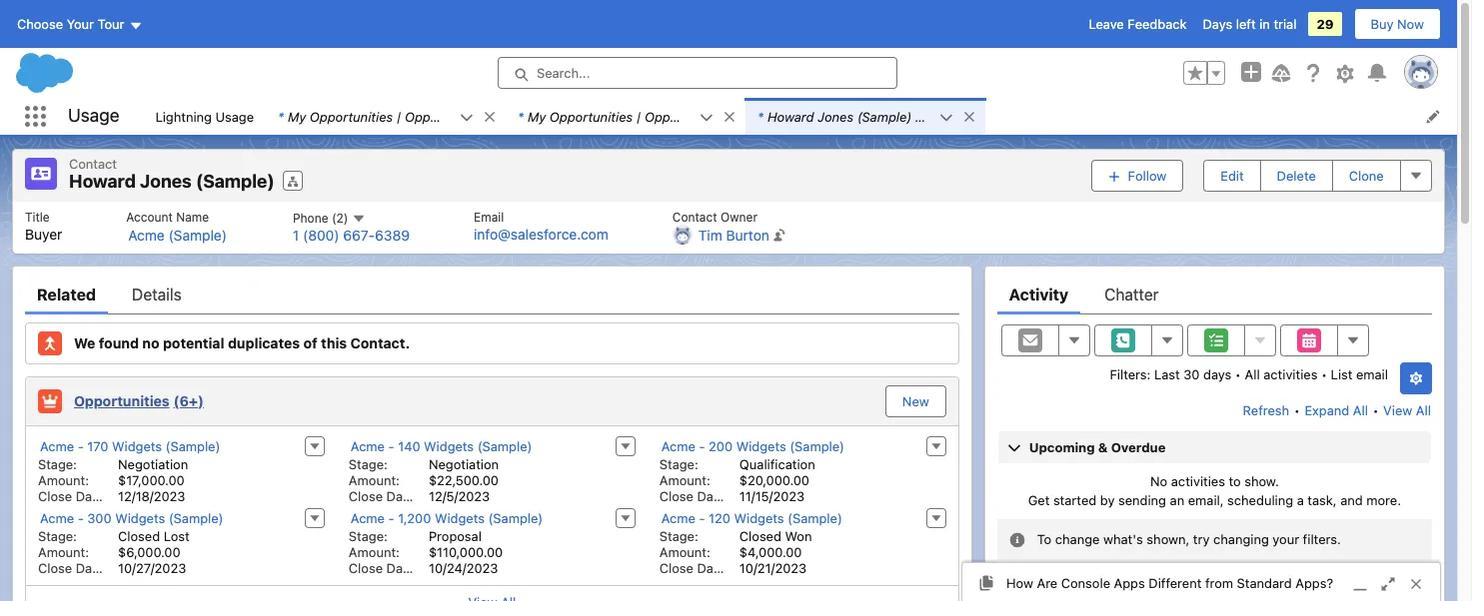Task type: describe. For each thing, give the bounding box(es) containing it.
what's
[[1103, 532, 1143, 548]]

chatter
[[1105, 285, 1159, 303]]

lightning usage link
[[143, 98, 266, 135]]

apps?
[[1295, 576, 1333, 592]]

1 (800) 667-6389 link
[[293, 227, 410, 244]]

filters: last 30 days • all activities • list email
[[1110, 366, 1388, 382]]

300
[[87, 510, 112, 526]]

negotiation for $22,500.00 close date:
[[429, 456, 499, 472]]

buyer
[[25, 225, 62, 242]]

date: for 10/27/2023
[[76, 560, 108, 576]]

* for 1st list item from right
[[758, 108, 763, 124]]

acme (sample) link
[[128, 226, 227, 244]]

your
[[67, 16, 94, 32]]

how are console apps different from standard apps?
[[1006, 576, 1333, 592]]

text default image inside "phone (2)" popup button
[[351, 212, 365, 226]]

0 horizontal spatial jones
[[140, 171, 192, 192]]

1 my from the left
[[288, 108, 306, 124]]

acme - 140 widgets (sample)
[[351, 438, 532, 454]]

0 vertical spatial contact
[[924, 108, 971, 124]]

filters.
[[1303, 532, 1341, 548]]

acme - 1,200 widgets (sample)
[[351, 510, 543, 526]]

(sample) inside the account name acme (sample)
[[168, 226, 227, 243]]

negotiation amount: for $22,500.00
[[349, 456, 499, 488]]

(sample) for acme - 140 widgets (sample)
[[477, 438, 532, 454]]

apps
[[1114, 576, 1145, 592]]

$20,000.00
[[739, 472, 809, 488]]

12/18/2023
[[118, 488, 185, 504]]

amount: inside closed won amount:
[[659, 544, 710, 560]]

different
[[1149, 576, 1202, 592]]

acme - 140 widgets (sample) link
[[351, 438, 532, 455]]

closed lost amount:
[[38, 528, 189, 560]]

2 * my opportunities | opportunities from the left
[[518, 108, 728, 124]]

widgets for 1,200
[[435, 510, 485, 526]]

upcoming & overdue
[[1029, 439, 1166, 455]]

0 vertical spatial activities
[[1263, 366, 1318, 382]]

edit button
[[1203, 160, 1261, 192]]

new
[[902, 393, 929, 409]]

we found no potential duplicates of this contact.
[[74, 335, 410, 352]]

acme for acme - 170 widgets (sample)
[[40, 438, 74, 454]]

changing
[[1213, 532, 1269, 548]]

title
[[25, 209, 50, 224]]

leave feedback
[[1089, 16, 1187, 32]]

170
[[87, 438, 108, 454]]

activity link
[[1009, 274, 1069, 314]]

stage: for acme - 170 widgets (sample)
[[38, 456, 77, 472]]

close for $22,500.00 close date:
[[349, 488, 383, 504]]

6389
[[375, 227, 410, 244]]

task,
[[1308, 493, 1337, 509]]

tim burton link
[[698, 226, 769, 244]]

refresh button
[[1242, 394, 1290, 426]]

expand
[[1305, 402, 1349, 418]]

date: for 12/18/2023
[[76, 488, 108, 504]]

120
[[709, 510, 730, 526]]

close for $110,000.00 close date:
[[349, 560, 383, 576]]

tim
[[698, 226, 722, 243]]

list for lightning usage link
[[13, 201, 1444, 253]]

choose your tour
[[17, 16, 124, 32]]

usage inside list
[[215, 108, 254, 124]]

leave
[[1089, 16, 1124, 32]]

details link
[[132, 274, 181, 314]]

widgets for 170
[[112, 438, 162, 454]]

buy
[[1371, 16, 1394, 32]]

days
[[1203, 16, 1232, 32]]

buy now
[[1371, 16, 1424, 32]]

- for 200
[[699, 438, 705, 454]]

(sample) for acme - 200 widgets (sample)
[[790, 438, 844, 454]]

refresh • expand all • view all
[[1243, 402, 1431, 418]]

now
[[1397, 16, 1424, 32]]

account
[[126, 209, 173, 224]]

tim burton
[[698, 226, 769, 243]]

an
[[1170, 493, 1184, 509]]

widgets for 300
[[115, 510, 165, 526]]

stage: for acme - 140 widgets (sample)
[[349, 456, 388, 472]]

list
[[1331, 366, 1352, 382]]

view
[[1383, 402, 1412, 418]]

date: for 11/15/2023
[[697, 488, 729, 504]]

- for 140
[[388, 438, 394, 454]]

amount: for $17,000.00 close date:
[[38, 472, 89, 488]]

1
[[293, 227, 299, 244]]

contact owner
[[672, 209, 758, 224]]

no
[[142, 335, 159, 352]]

by
[[1100, 493, 1115, 509]]

related link
[[37, 274, 96, 314]]

scheduling
[[1227, 493, 1293, 509]]

$22,500.00
[[429, 472, 499, 488]]

search...
[[537, 65, 590, 81]]

contact for contact
[[69, 156, 117, 172]]

acme - 120 widgets (sample)
[[661, 510, 842, 526]]

30
[[1183, 366, 1200, 382]]

opportunities (6+)
[[74, 392, 204, 409]]

(6+)
[[174, 392, 204, 409]]

close for $4,000.00 close date:
[[659, 560, 693, 576]]

667-
[[343, 227, 375, 244]]

left
[[1236, 16, 1256, 32]]

0 horizontal spatial howard
[[69, 171, 136, 192]]

chatter link
[[1105, 274, 1159, 314]]

of
[[303, 335, 317, 352]]

(2)
[[332, 210, 348, 225]]

info@salesforce.com
[[474, 225, 608, 242]]

$6,000.00 close date:
[[38, 544, 180, 576]]

from
[[1205, 576, 1233, 592]]

phone
[[293, 210, 328, 225]]

show
[[1159, 585, 1192, 601]]

lightning
[[155, 108, 212, 124]]

(800)
[[303, 227, 339, 244]]

delete button
[[1260, 160, 1333, 192]]

name
[[176, 209, 209, 224]]

leave feedback link
[[1089, 16, 1187, 32]]

clone
[[1349, 168, 1384, 184]]

found
[[99, 335, 139, 352]]

we
[[74, 335, 95, 352]]

tab list containing related
[[25, 274, 959, 314]]

&
[[1098, 439, 1108, 455]]

this
[[321, 335, 347, 352]]

widgets for 140
[[424, 438, 474, 454]]

overdue
[[1111, 439, 1166, 455]]



Task type: locate. For each thing, give the bounding box(es) containing it.
won
[[785, 528, 812, 544]]

show all activities
[[1159, 585, 1270, 601]]

close up closed lost amount:
[[38, 488, 72, 504]]

negotiation amount: for $17,000.00
[[38, 456, 188, 488]]

1 closed from the left
[[118, 528, 160, 544]]

date: inside $20,000.00 close date:
[[697, 488, 729, 504]]

show all activities button
[[1142, 577, 1287, 602]]

0 horizontal spatial contact
[[69, 156, 117, 172]]

close inside $110,000.00 close date:
[[349, 560, 383, 576]]

standard
[[1237, 576, 1292, 592]]

all right show
[[1196, 585, 1211, 601]]

change
[[1055, 532, 1100, 548]]

0 horizontal spatial negotiation
[[118, 456, 188, 472]]

stage: for acme - 1,200 widgets (sample)
[[349, 528, 388, 544]]

date: down "1,200"
[[386, 560, 418, 576]]

1 horizontal spatial |
[[636, 108, 641, 124]]

close inside $6,000.00 close date:
[[38, 560, 72, 576]]

closed inside closed won amount:
[[739, 528, 781, 544]]

amount: for $20,000.00 close date:
[[659, 472, 710, 488]]

text default image
[[723, 110, 737, 124], [962, 110, 976, 124], [460, 111, 474, 125], [1009, 533, 1025, 549]]

amount: down 200
[[659, 472, 710, 488]]

clone button
[[1332, 160, 1401, 192]]

acme left 300
[[40, 510, 74, 526]]

0 horizontal spatial *
[[278, 108, 284, 124]]

negotiation amount: down 140
[[349, 456, 499, 488]]

stage: down acme - 140 widgets (sample) link
[[349, 456, 388, 472]]

activities up refresh
[[1263, 366, 1318, 382]]

info@salesforce.com link
[[474, 225, 608, 242]]

$22,500.00 close date:
[[349, 472, 499, 504]]

3 * from the left
[[758, 108, 763, 124]]

acme left "1,200"
[[351, 510, 385, 526]]

1 horizontal spatial negotiation
[[429, 456, 499, 472]]

list
[[143, 98, 1457, 135], [13, 201, 1444, 253]]

stage: for acme - 200 widgets (sample)
[[659, 456, 698, 472]]

29
[[1317, 16, 1334, 32]]

(sample) for acme - 1,200 widgets (sample)
[[488, 510, 543, 526]]

0 horizontal spatial * my opportunities | opportunities
[[278, 108, 488, 124]]

amount: down 140
[[349, 472, 400, 488]]

stage: down $22,500.00 close date: on the left bottom
[[349, 528, 388, 544]]

| for 3rd list item from right
[[397, 108, 401, 124]]

date: for 10/24/2023
[[386, 560, 418, 576]]

my right lightning usage link
[[288, 108, 306, 124]]

stage: for acme - 120 widgets (sample)
[[659, 528, 698, 544]]

list for "leave feedback" link
[[143, 98, 1457, 135]]

duplicates
[[228, 335, 300, 352]]

opportunities inside 'related' tab panel
[[74, 392, 170, 409]]

(sample) for acme - 120 widgets (sample)
[[788, 510, 842, 526]]

title buyer
[[25, 209, 62, 242]]

2 | from the left
[[636, 108, 641, 124]]

acme left 120
[[661, 510, 695, 526]]

close inside $20,000.00 close date:
[[659, 488, 693, 504]]

all right the view
[[1416, 402, 1431, 418]]

new button
[[885, 385, 946, 417]]

acme for acme - 1,200 widgets (sample)
[[351, 510, 385, 526]]

stage:
[[38, 456, 77, 472], [349, 456, 388, 472], [659, 456, 698, 472], [38, 528, 77, 544], [349, 528, 388, 544], [659, 528, 698, 544]]

• left list
[[1321, 366, 1327, 382]]

contact for contact owner
[[672, 209, 717, 224]]

date: down 120
[[697, 560, 729, 576]]

lost
[[164, 528, 189, 544]]

close for $17,000.00 close date:
[[38, 488, 72, 504]]

activities
[[1215, 585, 1270, 601]]

acme left 140
[[351, 438, 385, 454]]

closed down acme - 120 widgets (sample) link
[[739, 528, 781, 544]]

widgets up the $17,000.00
[[112, 438, 162, 454]]

2 vertical spatial contact
[[672, 209, 717, 224]]

(sample) for acme - 170 widgets (sample)
[[166, 438, 220, 454]]

opportunities
[[310, 108, 393, 124], [405, 108, 488, 124], [549, 108, 633, 124], [645, 108, 728, 124], [74, 392, 170, 409]]

1 vertical spatial list
[[13, 201, 1444, 253]]

amount: inside closed lost amount:
[[38, 544, 89, 560]]

text default image inside to change what's shown, try changing your filters. status
[[1009, 533, 1025, 549]]

close inside $4,000.00 close date:
[[659, 560, 693, 576]]

$17,000.00
[[118, 472, 185, 488]]

•
[[1235, 366, 1241, 382], [1321, 366, 1327, 382], [1294, 402, 1300, 418], [1373, 402, 1379, 418]]

trial
[[1274, 16, 1297, 32]]

0 horizontal spatial text default image
[[351, 212, 365, 226]]

closed down acme - 300 widgets (sample) 'link'
[[118, 528, 160, 544]]

date: up "1,200"
[[386, 488, 418, 504]]

1 horizontal spatial contact
[[672, 209, 717, 224]]

0 horizontal spatial usage
[[68, 105, 119, 126]]

$4,000.00
[[739, 544, 802, 560]]

- for 170
[[78, 438, 84, 454]]

how
[[1006, 576, 1033, 592]]

- left 140
[[388, 438, 394, 454]]

group
[[1183, 61, 1225, 85]]

close for $20,000.00 close date:
[[659, 488, 693, 504]]

tab list down 'email'
[[25, 274, 959, 314]]

negotiation down acme - 140 widgets (sample) link
[[429, 456, 499, 472]]

1 horizontal spatial activities
[[1263, 366, 1318, 382]]

stage: down 'acme - 200 widgets (sample)' link
[[659, 456, 698, 472]]

date: up 120
[[697, 488, 729, 504]]

close down acme - 300 widgets (sample) 'link'
[[38, 560, 72, 576]]

- left 200
[[699, 438, 705, 454]]

- inside acme - 140 widgets (sample) link
[[388, 438, 394, 454]]

usage right 'lightning'
[[215, 108, 254, 124]]

- for 300
[[78, 510, 84, 526]]

proposal
[[429, 528, 482, 544]]

(sample) for acme - 300 widgets (sample)
[[169, 510, 223, 526]]

acme inside the account name acme (sample)
[[128, 226, 165, 243]]

0 horizontal spatial closed
[[118, 528, 160, 544]]

2 my from the left
[[528, 108, 546, 124]]

- left "1,200"
[[388, 510, 394, 526]]

no
[[1150, 473, 1167, 489]]

2 horizontal spatial |
[[915, 108, 920, 124]]

amount: inside proposal amount:
[[349, 544, 400, 560]]

amount:
[[38, 472, 89, 488], [349, 472, 400, 488], [659, 472, 710, 488], [38, 544, 89, 560], [349, 544, 400, 560], [659, 544, 710, 560]]

amount: down 300
[[38, 544, 89, 560]]

burton
[[726, 226, 769, 243]]

1 horizontal spatial jones
[[818, 108, 854, 124]]

- inside acme - 170 widgets (sample) link
[[78, 438, 84, 454]]

in
[[1259, 16, 1270, 32]]

2 horizontal spatial contact
[[924, 108, 971, 124]]

opportunities image
[[38, 389, 62, 413]]

widgets up the qualification
[[736, 438, 786, 454]]

all right expand
[[1353, 402, 1368, 418]]

amount: inside qualification amount:
[[659, 472, 710, 488]]

closed inside closed lost amount:
[[118, 528, 160, 544]]

1 vertical spatial jones
[[140, 171, 192, 192]]

my down the search...
[[528, 108, 546, 124]]

contact
[[924, 108, 971, 124], [69, 156, 117, 172], [672, 209, 717, 224]]

phone (2) button
[[293, 210, 365, 226]]

amount: for $22,500.00 close date:
[[349, 472, 400, 488]]

- inside acme - 300 widgets (sample) 'link'
[[78, 510, 84, 526]]

0 horizontal spatial tab list
[[25, 274, 959, 314]]

$110,000.00
[[429, 544, 503, 560]]

widgets for 200
[[736, 438, 786, 454]]

* howard jones (sample) | contact
[[758, 108, 971, 124]]

stage: down $20,000.00 close date:
[[659, 528, 698, 544]]

all right the days
[[1245, 366, 1260, 382]]

acme - 300 widgets (sample) link
[[40, 510, 223, 527]]

1 vertical spatial text default image
[[351, 212, 365, 226]]

amount: down 120
[[659, 544, 710, 560]]

negotiation down acme - 170 widgets (sample) link
[[118, 456, 188, 472]]

* my opportunities | opportunities
[[278, 108, 488, 124], [518, 108, 728, 124]]

1 vertical spatial howard
[[69, 171, 136, 192]]

sending
[[1118, 493, 1166, 509]]

amount: for $110,000.00 close date:
[[349, 544, 400, 560]]

tab list
[[25, 274, 959, 314], [997, 274, 1432, 314]]

3 | from the left
[[915, 108, 920, 124]]

widgets up proposal
[[435, 510, 485, 526]]

widgets up $22,500.00
[[424, 438, 474, 454]]

acme - 300 widgets (sample)
[[40, 510, 223, 526]]

email
[[1356, 366, 1388, 382]]

2 negotiation amount: from the left
[[349, 456, 499, 488]]

date: inside $22,500.00 close date:
[[386, 488, 418, 504]]

acme for acme - 200 widgets (sample)
[[661, 438, 695, 454]]

- left 120
[[699, 510, 705, 526]]

stage: down $17,000.00 close date:
[[38, 528, 77, 544]]

1 vertical spatial activities
[[1171, 473, 1225, 489]]

list containing lightning usage
[[143, 98, 1457, 135]]

close for $6,000.00 close date:
[[38, 560, 72, 576]]

0 vertical spatial jones
[[818, 108, 854, 124]]

to change what's shown, try changing your filters. status
[[997, 519, 1432, 561]]

tab list containing activity
[[997, 274, 1432, 314]]

acme inside 'link'
[[40, 510, 74, 526]]

tour
[[98, 16, 124, 32]]

acme for acme - 300 widgets (sample)
[[40, 510, 74, 526]]

expand all button
[[1304, 394, 1369, 426]]

no activities to show. get started by sending an email, scheduling a task, and more.
[[1028, 473, 1401, 509]]

choose your tour button
[[16, 8, 143, 40]]

* for second list item from right
[[518, 108, 524, 124]]

| for second list item from right
[[636, 108, 641, 124]]

activities
[[1263, 366, 1318, 382], [1171, 473, 1225, 489]]

3 list item from the left
[[746, 98, 985, 135]]

widgets down 11/15/2023
[[734, 510, 784, 526]]

1 negotiation from the left
[[118, 456, 188, 472]]

1 horizontal spatial * my opportunities | opportunities
[[518, 108, 728, 124]]

1 horizontal spatial closed
[[739, 528, 781, 544]]

get
[[1028, 493, 1050, 509]]

lightning usage
[[155, 108, 254, 124]]

1 tab list from the left
[[25, 274, 959, 314]]

date: up 300
[[76, 488, 108, 504]]

1 negotiation amount: from the left
[[38, 456, 188, 488]]

- inside acme - 1,200 widgets (sample) link
[[388, 510, 394, 526]]

(sample)
[[857, 108, 912, 124], [196, 171, 274, 192], [168, 226, 227, 243], [166, 438, 220, 454], [477, 438, 532, 454], [790, 438, 844, 454], [169, 510, 223, 526], [488, 510, 543, 526], [788, 510, 842, 526]]

(sample) inside 'link'
[[169, 510, 223, 526]]

1 horizontal spatial *
[[518, 108, 524, 124]]

*
[[278, 108, 284, 124], [518, 108, 524, 124], [758, 108, 763, 124]]

closed for closed won
[[739, 528, 781, 544]]

1 | from the left
[[397, 108, 401, 124]]

buy now button
[[1354, 8, 1441, 40]]

howard
[[767, 108, 814, 124], [69, 171, 136, 192]]

2 tab list from the left
[[997, 274, 1432, 314]]

1 list item from the left
[[266, 98, 506, 135]]

all
[[1245, 366, 1260, 382], [1353, 402, 1368, 418], [1416, 402, 1431, 418], [1196, 585, 1211, 601]]

contact image
[[25, 158, 57, 190]]

filters:
[[1110, 366, 1151, 382]]

12/5/2023
[[429, 488, 490, 504]]

2 list item from the left
[[506, 98, 746, 135]]

widgets inside 'link'
[[115, 510, 165, 526]]

- inside acme - 120 widgets (sample) link
[[699, 510, 705, 526]]

• left the view
[[1373, 402, 1379, 418]]

related tab panel
[[25, 314, 959, 602]]

• right the days
[[1235, 366, 1241, 382]]

a
[[1297, 493, 1304, 509]]

0 vertical spatial text default image
[[483, 110, 497, 124]]

date: inside $4,000.00 close date:
[[697, 560, 729, 576]]

close up proposal amount:
[[349, 488, 383, 504]]

1 horizontal spatial text default image
[[483, 110, 497, 124]]

date: inside $17,000.00 close date:
[[76, 488, 108, 504]]

0 horizontal spatial activities
[[1171, 473, 1225, 489]]

0 vertical spatial howard
[[767, 108, 814, 124]]

close down acme - 120 widgets (sample) link
[[659, 560, 693, 576]]

$6,000.00
[[118, 544, 180, 560]]

- inside 'acme - 200 widgets (sample)' link
[[699, 438, 705, 454]]

usage
[[68, 105, 119, 126], [215, 108, 254, 124]]

1 horizontal spatial howard
[[767, 108, 814, 124]]

0 horizontal spatial my
[[288, 108, 306, 124]]

to
[[1229, 473, 1241, 489]]

2 closed from the left
[[739, 528, 781, 544]]

date: inside $110,000.00 close date:
[[386, 560, 418, 576]]

upcoming
[[1029, 439, 1095, 455]]

list item
[[266, 98, 506, 135], [506, 98, 746, 135], [746, 98, 985, 135]]

2 horizontal spatial *
[[758, 108, 763, 124]]

and
[[1340, 493, 1363, 509]]

all inside show all activities button
[[1196, 585, 1211, 601]]

0 vertical spatial list
[[143, 98, 1457, 135]]

activities inside no activities to show. get started by sending an email, scheduling a task, and more.
[[1171, 473, 1225, 489]]

widgets down 12/18/2023
[[115, 510, 165, 526]]

date: inside $6,000.00 close date:
[[76, 560, 108, 576]]

1 horizontal spatial negotiation amount:
[[349, 456, 499, 488]]

2 * from the left
[[518, 108, 524, 124]]

0 horizontal spatial |
[[397, 108, 401, 124]]

date: for 10/21/2023
[[697, 560, 729, 576]]

1 vertical spatial contact
[[69, 156, 117, 172]]

days
[[1203, 366, 1232, 382]]

negotiation for $17,000.00 close date:
[[118, 456, 188, 472]]

1 horizontal spatial tab list
[[997, 274, 1432, 314]]

acme left 200
[[661, 438, 695, 454]]

tab list up the days
[[997, 274, 1432, 314]]

close inside $22,500.00 close date:
[[349, 488, 383, 504]]

closed for closed lost
[[118, 528, 160, 544]]

date: down 300
[[76, 560, 108, 576]]

email,
[[1188, 493, 1224, 509]]

2 negotiation from the left
[[429, 456, 499, 472]]

acme - 200 widgets (sample) link
[[661, 438, 844, 455]]

* for 3rd list item from right
[[278, 108, 284, 124]]

acme left '170'
[[40, 438, 74, 454]]

search... button
[[498, 57, 897, 89]]

- left 300
[[78, 510, 84, 526]]

- for 120
[[699, 510, 705, 526]]

date: for 12/5/2023
[[386, 488, 418, 504]]

• left expand
[[1294, 402, 1300, 418]]

shown,
[[1147, 532, 1190, 548]]

activity
[[1009, 285, 1069, 303]]

11/15/2023
[[739, 488, 805, 504]]

acme for acme - 140 widgets (sample)
[[351, 438, 385, 454]]

widgets for 120
[[734, 510, 784, 526]]

text default image
[[483, 110, 497, 124], [351, 212, 365, 226]]

negotiation amount: down '170'
[[38, 456, 188, 488]]

owner
[[721, 209, 758, 224]]

-
[[78, 438, 84, 454], [388, 438, 394, 454], [699, 438, 705, 454], [78, 510, 84, 526], [388, 510, 394, 526], [699, 510, 705, 526]]

related
[[37, 285, 96, 303]]

1 horizontal spatial my
[[528, 108, 546, 124]]

how are console apps different from standard apps? link
[[962, 564, 1440, 602]]

amount: down "1,200"
[[349, 544, 400, 560]]

usage left 'lightning'
[[68, 105, 119, 126]]

- left '170'
[[78, 438, 84, 454]]

acme down account
[[128, 226, 165, 243]]

amount: down '170'
[[38, 472, 89, 488]]

0 horizontal spatial negotiation amount:
[[38, 456, 188, 488]]

last
[[1154, 366, 1180, 382]]

acme for acme - 120 widgets (sample)
[[661, 510, 695, 526]]

view all link
[[1382, 394, 1432, 426]]

stage: down opportunities image
[[38, 456, 77, 472]]

1 * from the left
[[278, 108, 284, 124]]

close down acme - 1,200 widgets (sample) link
[[349, 560, 383, 576]]

account name acme (sample)
[[126, 209, 227, 243]]

activities up email,
[[1171, 473, 1225, 489]]

list containing buyer
[[13, 201, 1444, 253]]

stage: for acme - 300 widgets (sample)
[[38, 528, 77, 544]]

close inside $17,000.00 close date:
[[38, 488, 72, 504]]

1 * my opportunities | opportunities from the left
[[278, 108, 488, 124]]

1 horizontal spatial usage
[[215, 108, 254, 124]]

closed won amount:
[[659, 528, 812, 560]]

close up closed won amount: at the bottom of page
[[659, 488, 693, 504]]

- for 1,200
[[388, 510, 394, 526]]



Task type: vqa. For each thing, say whether or not it's contained in the screenshot.


